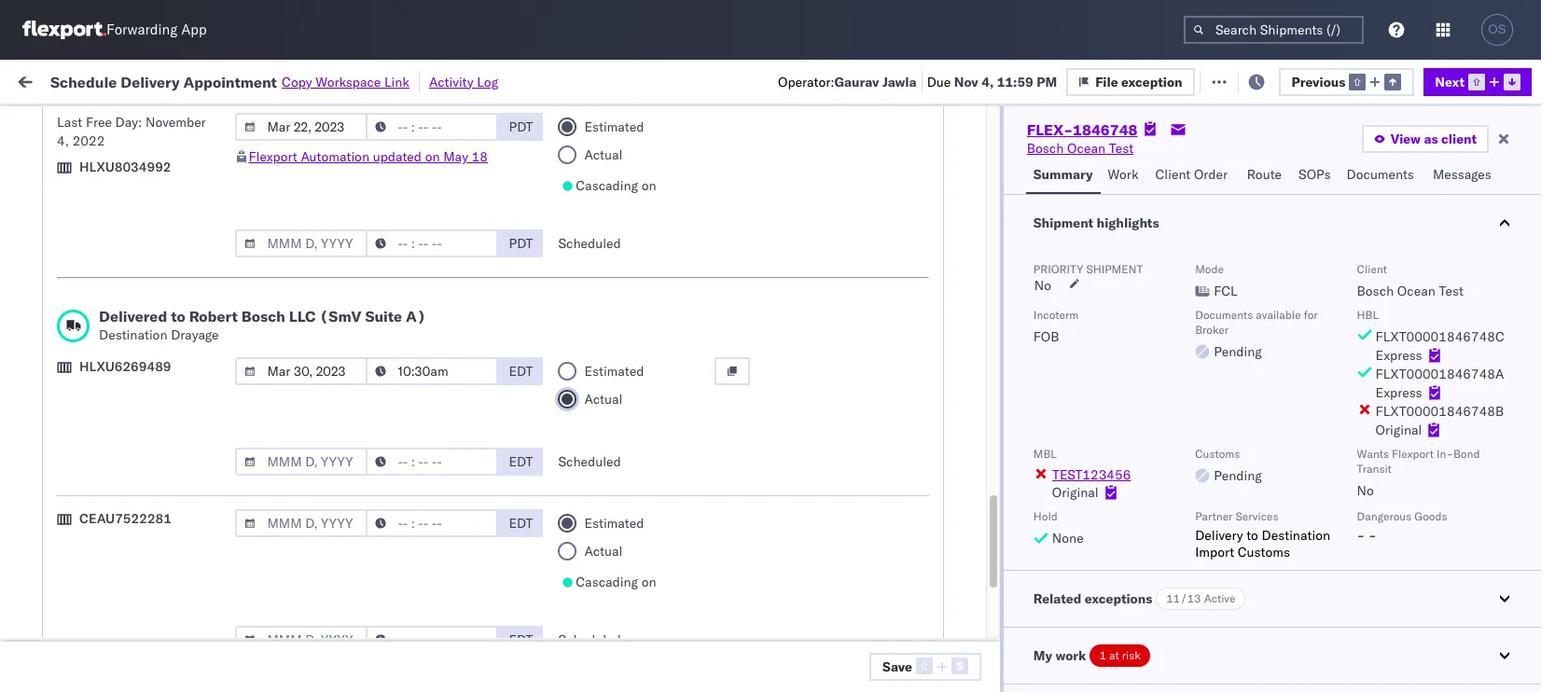 Task type: describe. For each thing, give the bounding box(es) containing it.
ceau7522281, for 2nd schedule pickup from los angeles, ca button
[[1106, 310, 1202, 327]]

shipment highlights button
[[1004, 195, 1541, 251]]

1 horizontal spatial work
[[1108, 166, 1139, 183]]

day:
[[115, 114, 142, 131]]

test123456 down mbl
[[1052, 466, 1131, 483]]

1 ceau7522281, from the top
[[1106, 228, 1202, 244]]

-- : -- -- text field for pdt
[[366, 229, 499, 257]]

delivery inside partner services delivery to destination import customs
[[1195, 527, 1243, 544]]

hlxu8034992 down last free day: november 4, 2022
[[79, 159, 171, 175]]

pending for documents available for broker
[[1214, 343, 1262, 360]]

1 scheduled from the top
[[558, 235, 621, 252]]

flexport inside wants flexport in-bond transit no
[[1392, 447, 1434, 461]]

due nov 4, 11:59 pm
[[927, 73, 1057, 90]]

client bosch ocean test incoterm fob
[[1034, 262, 1464, 345]]

work button
[[1100, 158, 1148, 194]]

confirm for confirm pickup from los angeles, ca
[[43, 505, 91, 522]]

batch action
[[1436, 72, 1517, 89]]

summary
[[1034, 166, 1093, 183]]

0 horizontal spatial original
[[1052, 484, 1099, 501]]

1889466 for confirm pickup from los angeles, ca
[[1027, 515, 1084, 532]]

risk for 1 at risk
[[1122, 648, 1141, 662]]

hlxu8034992 for schedule delivery appointment link corresponding to 11:59 pm pdt, nov 4, 2022
[[1304, 228, 1396, 244]]

(0)
[[304, 72, 328, 89]]

view as client
[[1391, 131, 1477, 147]]

delivery up ceau7522281
[[101, 473, 149, 490]]

hlxu8034992 for third schedule pickup from los angeles, ca link from the top
[[1304, 351, 1396, 368]]

documents button
[[1339, 158, 1425, 194]]

0 horizontal spatial work
[[53, 68, 102, 94]]

msdu7304509
[[1106, 597, 1201, 614]]

cascading on for pdt
[[576, 177, 656, 194]]

5 ceau7522281, from the top
[[1106, 392, 1202, 409]]

4 edt from the top
[[509, 632, 533, 648]]

4 schedule pickup from los angeles, ca link from the top
[[43, 422, 265, 459]]

confirm pickup from los angeles, ca button
[[43, 504, 265, 543]]

ca for fifth schedule pickup from los angeles, ca link from the top of the page
[[43, 606, 61, 623]]

2023
[[435, 639, 467, 655]]

2 schedule pickup from los angeles, ca link from the top
[[43, 299, 265, 336]]

from for fifth schedule pickup from los angeles, ca link from the bottom of the page
[[145, 259, 172, 276]]

lhuu7894563, uetu5238478 for schedule pickup from los angeles, ca
[[1106, 433, 1297, 450]]

customs up partner
[[1195, 447, 1240, 461]]

los for 4th schedule pickup from los angeles, ca button
[[176, 423, 197, 440]]

delivery down workitem 'button'
[[101, 227, 149, 244]]

0 horizontal spatial my work
[[19, 68, 102, 94]]

7 resize handle column header from the left
[[1075, 145, 1097, 692]]

confirm delivery
[[43, 556, 142, 572]]

caiu7969337
[[1106, 187, 1194, 203]]

workitem
[[21, 152, 69, 166]]

next button
[[1424, 68, 1532, 96]]

schedule pickup from los angeles, ca for fifth schedule pickup from los angeles, ca link from the top of the page
[[43, 587, 251, 623]]

documents down hlxu6269489
[[43, 401, 110, 417]]

action
[[1476, 72, 1517, 89]]

in-
[[1437, 447, 1453, 461]]

transit
[[1357, 462, 1392, 476]]

schedule delivery appointment link for 11:59 pm pdt, nov 4, 2022
[[43, 226, 229, 245]]

8 resize handle column header from the left
[[1386, 145, 1409, 692]]

at for 760
[[372, 72, 383, 89]]

link
[[384, 73, 409, 90]]

highlights
[[1097, 215, 1159, 231]]

estimated for pdt
[[584, 118, 644, 135]]

11:59 pm pdt, nov 4, 2022 for 2nd schedule pickup from los angeles, ca button
[[300, 310, 472, 327]]

-- : -- -- text field for 1st mmm d, yyyy text field from the top
[[366, 113, 499, 141]]

pst, for schedule delivery appointment
[[364, 474, 392, 491]]

pdt, for fifth schedule pickup from los angeles, ca link from the bottom of the page
[[364, 269, 393, 286]]

6 ocean fcl from the top
[[565, 433, 631, 450]]

upload customs clearance documents for 1st upload customs clearance documents link
[[43, 177, 204, 212]]

4 resize handle column header from the left
[[618, 145, 640, 692]]

deadline
[[300, 152, 346, 166]]

1846748 down fob
[[1027, 351, 1084, 368]]

760 at risk
[[344, 72, 408, 89]]

5 ocean fcl from the top
[[565, 392, 631, 409]]

batch
[[1436, 72, 1473, 89]]

13, for schedule delivery appointment
[[423, 474, 443, 491]]

ca for fifth schedule pickup from los angeles, ca link from the bottom of the page
[[43, 278, 61, 294]]

suite
[[365, 307, 402, 326]]

operator:
[[778, 73, 835, 90]]

hlxu6269489, for schedule delivery appointment link corresponding to 11:59 pm pdt, nov 4, 2022
[[1206, 228, 1301, 244]]

save
[[883, 658, 912, 675]]

work,
[[197, 115, 227, 129]]

- for integration test account - karl lagerfeld
[[919, 639, 927, 655]]

mode inside button
[[565, 152, 594, 166]]

2 resize handle column header from the left
[[468, 145, 491, 692]]

test123456 up flxt00001846748c
[[1418, 269, 1497, 286]]

1 upload customs clearance documents button from the top
[[43, 176, 265, 215]]

1889466 for schedule delivery appointment
[[1027, 474, 1084, 491]]

bosch inside delivered to robert bosch llc (smv suite a) destination drayage
[[241, 307, 285, 326]]

wants flexport in-bond transit no
[[1357, 447, 1480, 499]]

angeles, for third schedule pickup from los angeles, ca link from the top
[[200, 341, 251, 358]]

205
[[430, 72, 454, 89]]

gvcu5265864
[[1106, 638, 1198, 655]]

test inside client bosch ocean test incoterm fob
[[1439, 283, 1464, 299]]

save button
[[870, 653, 981, 681]]

pending for customs
[[1214, 467, 1262, 484]]

pickup for fifth schedule pickup from los angeles, ca button from the top of the page
[[101, 587, 142, 604]]

Search Shipments (/) text field
[[1184, 16, 1364, 44]]

3 mmm d, yyyy text field from the top
[[235, 509, 368, 537]]

1 pdt from the top
[[509, 118, 533, 135]]

as
[[1424, 131, 1438, 147]]

lhuu7894563, uetu5238478 for confirm pickup from los angeles, ca
[[1106, 515, 1297, 532]]

uetu5238478 for schedule delivery appointment
[[1206, 474, 1297, 491]]

2022 for fifth schedule pickup from los angeles, ca link from the bottom of the page
[[439, 269, 472, 286]]

related
[[1034, 591, 1082, 607]]

pickup for 4th schedule pickup from los angeles, ca button
[[101, 423, 142, 440]]

angeles, for 2nd schedule pickup from los angeles, ca link
[[200, 300, 251, 317]]

os button
[[1476, 8, 1519, 51]]

3 abcdefg78456546 from the top
[[1418, 556, 1541, 573]]

10 ocean fcl from the top
[[565, 639, 631, 655]]

active
[[1204, 591, 1236, 605]]

status
[[102, 115, 135, 129]]

1 ceau7522281, hlxu6269489, hlxu8034992 from the top
[[1106, 228, 1396, 244]]

none
[[1052, 530, 1084, 547]]

1846748 up incoterm
[[1027, 269, 1084, 286]]

priority shipment
[[1034, 262, 1143, 276]]

1 mmm d, yyyy text field from the top
[[235, 113, 368, 141]]

0 horizontal spatial my
[[19, 68, 48, 94]]

llc
[[289, 307, 316, 326]]

1846748 up fob
[[1027, 310, 1084, 327]]

automation
[[301, 148, 369, 165]]

hlxu8034992 for 1st upload customs clearance documents link from the bottom of the page
[[1304, 392, 1396, 409]]

2 mmm d, yyyy text field from the top
[[235, 357, 368, 385]]

in
[[279, 115, 290, 129]]

schedule for 11:59 pm pst, dec 13, 2022's schedule delivery appointment button
[[43, 473, 98, 490]]

lhuu7894563, uetu5238478 for schedule delivery appointment
[[1106, 474, 1297, 491]]

estimated for edt
[[584, 515, 644, 532]]

2 upload from the top
[[43, 382, 85, 399]]

2 ocean fcl from the top
[[565, 228, 631, 245]]

flexport for flexport demo consignee
[[649, 187, 698, 204]]

actual for edt
[[584, 543, 623, 560]]

6 resize handle column header from the left
[[925, 145, 948, 692]]

flexport automation updated on may 18
[[249, 148, 488, 165]]

5 schedule pickup from los angeles, ca button from the top
[[43, 586, 265, 626]]

- for dangerous goods - -
[[1369, 527, 1377, 544]]

messages
[[1433, 166, 1492, 183]]

import inside partner services delivery to destination import customs
[[1195, 544, 1234, 561]]

7 ocean fcl from the top
[[565, 474, 631, 491]]

ymluw236679313
[[1418, 187, 1538, 204]]

forwarding app link
[[22, 21, 207, 39]]

abcdefg78456546 for 4:00 pm pst, dec 23, 2022
[[1418, 515, 1541, 532]]

schedule for 2nd schedule pickup from los angeles, ca button
[[43, 300, 98, 317]]

1889466 for schedule pickup from los angeles, ca
[[1027, 433, 1084, 450]]

message (0)
[[251, 72, 328, 89]]

mode button
[[556, 148, 621, 167]]

view
[[1391, 131, 1421, 147]]

schedule delivery appointment copy workspace link
[[50, 72, 409, 91]]

mbl/mawb
[[1418, 145, 1483, 159]]

4, inside last free day: november 4, 2022
[[57, 132, 69, 149]]

container numbers
[[1106, 152, 1205, 166]]

hbl
[[1357, 308, 1379, 322]]

8 ocean fcl from the top
[[565, 515, 631, 532]]

2 upload customs clearance documents link from the top
[[43, 381, 265, 418]]

3 ocean fcl from the top
[[565, 269, 631, 286]]

abcdefg78456546 for 11:59 pm pst, dec 13, 2022
[[1418, 433, 1541, 450]]

from for 2nd schedule pickup from los angeles, ca link from the bottom of the page
[[145, 423, 172, 440]]

9 resize handle column header from the left
[[1494, 145, 1516, 692]]

jan
[[387, 639, 408, 655]]

cascading on for edt
[[576, 574, 656, 591]]

at for 1
[[1109, 648, 1119, 662]]

maeu9736123
[[1418, 598, 1512, 614]]

confirm delivery link
[[43, 555, 142, 573]]

ceau7522281, hlxu6269489, hlxu8034992 for 3rd schedule pickup from los angeles, ca button from the top of the page
[[1106, 351, 1396, 368]]

schedule for 3rd schedule pickup from los angeles, ca button from the top of the page
[[43, 341, 98, 358]]

schedule for fifth schedule pickup from los angeles, ca button from the top of the page
[[43, 587, 98, 604]]

fob
[[1034, 328, 1059, 345]]

4 ocean fcl from the top
[[565, 351, 631, 368]]

2022 for 2nd schedule pickup from los angeles, ca link
[[439, 310, 472, 327]]

jawla
[[882, 73, 917, 90]]

1 horizontal spatial original
[[1376, 422, 1422, 438]]

client order
[[1155, 166, 1228, 183]]

activity log
[[429, 73, 498, 90]]

3 schedule pickup from los angeles, ca button from the top
[[43, 340, 265, 379]]

import inside button
[[158, 72, 201, 89]]

13, for schedule pickup from los angeles, ca
[[423, 433, 443, 450]]

wants
[[1357, 447, 1389, 461]]

snoozed
[[390, 115, 433, 129]]

1 horizontal spatial file exception
[[1222, 72, 1309, 89]]

flex-1846748 up mbl
[[987, 392, 1084, 409]]

container
[[1106, 152, 1156, 166]]

flex-1889466 for schedule delivery appointment
[[987, 474, 1084, 491]]

client for bosch
[[1357, 262, 1387, 276]]

flex
[[957, 152, 978, 166]]

delivery down confirm delivery button
[[101, 638, 149, 654]]

5 ceau7522281, hlxu6269489, hlxu8034992 from the top
[[1106, 392, 1396, 409]]

hlxu6269489, for fifth schedule pickup from los angeles, ca link from the bottom of the page
[[1206, 269, 1301, 285]]

los for first schedule pickup from los angeles, ca button
[[176, 259, 197, 276]]

2022 for 2nd schedule pickup from los angeles, ca link from the bottom of the page
[[447, 433, 479, 450]]

integration test account - karl lagerfeld
[[771, 639, 1013, 655]]

1 ocean fcl from the top
[[565, 187, 631, 204]]

1 horizontal spatial file
[[1222, 72, 1245, 89]]

operator: gaurav jawla
[[778, 73, 917, 90]]

schedule delivery appointment for 11:59 pm pdt, nov 4, 2022
[[43, 227, 229, 244]]

flex-1846748 up the priority
[[987, 228, 1084, 245]]

4 lhuu7894563, uetu5238478 from the top
[[1106, 556, 1297, 573]]

dec for schedule pickup from los angeles, ca
[[395, 433, 420, 450]]

3 schedule delivery appointment button from the top
[[43, 637, 229, 657]]

11:59 pm pst, dec 13, 2022 for schedule pickup from los angeles, ca
[[300, 433, 479, 450]]

1 upload from the top
[[43, 177, 85, 194]]

from for 2nd schedule pickup from los angeles, ca link
[[145, 300, 172, 317]]

1 horizontal spatial my work
[[1034, 647, 1086, 664]]

2022 for confirm pickup from los angeles, ca "link"
[[438, 515, 471, 532]]

los for the confirm pickup from los angeles, ca button
[[168, 505, 189, 522]]

Search Work text field
[[913, 67, 1117, 95]]

schedule for 4th schedule pickup from los angeles, ca button
[[43, 423, 98, 440]]

5 resize handle column header from the left
[[739, 145, 761, 692]]

2 edt from the top
[[509, 453, 533, 470]]

angeles, for fifth schedule pickup from los angeles, ca link from the top of the page
[[200, 587, 251, 604]]

4:00
[[300, 515, 329, 532]]

nov for 2nd schedule pickup from los angeles, ca link
[[396, 310, 421, 327]]

id
[[981, 152, 992, 166]]

copy workspace link button
[[282, 73, 409, 90]]

flex-1889466 for confirm pickup from los angeles, ca
[[987, 515, 1084, 532]]

2 estimated from the top
[[584, 363, 644, 380]]

3 edt from the top
[[509, 515, 533, 532]]

express for flxt00001846748a
[[1376, 384, 1422, 401]]

los for fifth schedule pickup from los angeles, ca button from the top of the page
[[176, 587, 197, 604]]

last free day: november 4, 2022
[[57, 114, 206, 149]]

numbers for mbl/mawb numbers
[[1418, 160, 1464, 174]]

8:30
[[300, 639, 329, 655]]

2130387
[[1027, 639, 1084, 655]]

documents inside documents available for broker
[[1195, 308, 1253, 322]]

last
[[57, 114, 82, 131]]

scheduled for hlxu6269489
[[558, 453, 621, 470]]

gaurav
[[835, 73, 879, 90]]

karl
[[931, 639, 954, 655]]

due
[[927, 73, 951, 90]]

11/13 active
[[1166, 591, 1236, 605]]

next
[[1435, 73, 1465, 90]]

ready
[[143, 115, 176, 129]]

ceau7522281, hlxu6269489, hlxu8034992 for 2nd schedule pickup from los angeles, ca button
[[1106, 310, 1396, 327]]

hlxu6269489, for 2nd schedule pickup from los angeles, ca link
[[1206, 310, 1301, 327]]

delivery up ready
[[121, 72, 180, 91]]

flex-1846748 down fob
[[987, 351, 1084, 368]]

0 horizontal spatial exception
[[1121, 73, 1182, 90]]

flex-1846748 up fob
[[987, 310, 1084, 327]]

1 schedule pickup from los angeles, ca link from the top
[[43, 258, 265, 295]]

4 flex-1889466 from the top
[[987, 556, 1084, 573]]

flex-1893174
[[987, 598, 1084, 614]]

0 horizontal spatial file
[[1095, 73, 1118, 90]]

flexport demo consignee
[[649, 187, 802, 204]]



Task type: locate. For each thing, give the bounding box(es) containing it.
schedule pickup from los angeles, ca link down confirm delivery button
[[43, 586, 265, 624]]

1 1889466 from the top
[[1027, 433, 1084, 450]]

1 ca from the top
[[43, 278, 61, 294]]

documents available for broker
[[1195, 308, 1318, 337]]

client up hbl
[[1357, 262, 1387, 276]]

: left ready
[[135, 115, 139, 129]]

2022 for schedule delivery appointment link corresponding to 11:59 pm pdt, nov 4, 2022
[[439, 228, 472, 245]]

2 1889466 from the top
[[1027, 474, 1084, 491]]

0 vertical spatial no
[[442, 115, 457, 129]]

from up confirm delivery
[[138, 505, 165, 522]]

angeles, inside confirm pickup from los angeles, ca
[[193, 505, 244, 522]]

my up filtered
[[19, 68, 48, 94]]

0 vertical spatial 11:59 pm pst, dec 13, 2022
[[300, 433, 479, 450]]

2 uetu5238478 from the top
[[1206, 474, 1297, 491]]

1 vertical spatial risk
[[1122, 648, 1141, 662]]

cascading for pdt
[[576, 177, 638, 194]]

order
[[1194, 166, 1228, 183]]

schedule delivery appointment down confirm delivery button
[[43, 638, 229, 654]]

1 vertical spatial mmm d, yyyy text field
[[235, 357, 368, 385]]

pending up services
[[1214, 467, 1262, 484]]

express up flxt00001846748b
[[1376, 384, 1422, 401]]

confirm up the confirm delivery link
[[43, 505, 91, 522]]

1 schedule pickup from los angeles, ca button from the top
[[43, 258, 265, 297]]

from for fifth schedule pickup from los angeles, ca link from the top of the page
[[145, 587, 172, 604]]

1 hlxu6269489, from the top
[[1206, 228, 1301, 244]]

2 upload customs clearance documents button from the top
[[43, 381, 265, 420]]

upload customs clearance documents button
[[43, 176, 265, 215], [43, 381, 265, 420]]

abcdefg78456546 down bond
[[1418, 515, 1541, 532]]

1 horizontal spatial :
[[433, 115, 437, 129]]

schedule pickup from los angeles, ca button up hlxu6269489
[[43, 299, 265, 338]]

activity
[[429, 73, 474, 90]]

-
[[1357, 527, 1365, 544], [1369, 527, 1377, 544], [919, 639, 927, 655]]

schedule pickup from los angeles, ca for 2nd schedule pickup from los angeles, ca link from the bottom of the page
[[43, 423, 251, 459]]

dangerous goods - -
[[1357, 509, 1447, 544]]

1 vertical spatial original
[[1052, 484, 1099, 501]]

hlxu6269489
[[79, 358, 171, 375]]

file down search shipments (/) text box
[[1222, 72, 1245, 89]]

filtered
[[19, 114, 64, 131]]

flexport
[[249, 148, 297, 165], [649, 187, 698, 204], [1392, 447, 1434, 461]]

os
[[1488, 22, 1506, 36]]

hlxu6269489, for third schedule pickup from los angeles, ca link from the top
[[1206, 351, 1301, 368]]

1 11:59 pm pst, dec 13, 2022 from the top
[[300, 433, 479, 450]]

pdt, for third schedule pickup from los angeles, ca link from the top
[[364, 351, 393, 368]]

flex-1889466
[[987, 433, 1084, 450], [987, 474, 1084, 491], [987, 515, 1084, 532], [987, 556, 1084, 573]]

0 horizontal spatial -
[[919, 639, 927, 655]]

1 schedule pickup from los angeles, ca from the top
[[43, 259, 251, 294]]

1 cascading from the top
[[576, 177, 638, 194]]

workspace
[[315, 73, 381, 90]]

lhuu7894563, for schedule pickup from los angeles, ca
[[1106, 433, 1203, 450]]

pickup inside confirm pickup from los angeles, ca
[[94, 505, 134, 522]]

4 11:59 pm pdt, nov 4, 2022 from the top
[[300, 351, 472, 368]]

0 horizontal spatial file exception
[[1095, 73, 1182, 90]]

0 vertical spatial work
[[204, 72, 237, 89]]

2 vertical spatial mmm d, yyyy text field
[[235, 626, 368, 654]]

0 vertical spatial express
[[1376, 347, 1422, 364]]

1 confirm from the top
[[43, 505, 91, 522]]

3 -- : -- -- text field from the top
[[366, 448, 499, 476]]

1 vertical spatial my work
[[1034, 647, 1086, 664]]

1 vertical spatial 13,
[[423, 474, 443, 491]]

customs down workitem 'button'
[[89, 177, 141, 194]]

pst, for confirm pickup from los angeles, ca
[[356, 515, 384, 532]]

1 horizontal spatial no
[[1034, 277, 1051, 294]]

for left the work,
[[179, 115, 194, 129]]

0 vertical spatial work
[[53, 68, 102, 94]]

1 lhuu7894563, from the top
[[1106, 433, 1203, 450]]

2 actual from the top
[[584, 391, 623, 408]]

documents down view at the right
[[1347, 166, 1414, 183]]

1 horizontal spatial numbers
[[1418, 160, 1464, 174]]

0 vertical spatial upload customs clearance documents link
[[43, 176, 265, 213]]

client inside client bosch ocean test incoterm fob
[[1357, 262, 1387, 276]]

3 ceau7522281, from the top
[[1106, 310, 1202, 327]]

confirm inside confirm pickup from los angeles, ca
[[43, 505, 91, 522]]

1 horizontal spatial work
[[1056, 647, 1086, 664]]

1 vertical spatial client
[[1357, 262, 1387, 276]]

2 ceau7522281, from the top
[[1106, 269, 1202, 285]]

ca inside confirm pickup from los angeles, ca
[[43, 524, 61, 541]]

schedule delivery appointment button for 11:59 pm pdt, nov 4, 2022
[[43, 226, 229, 247]]

schedule delivery appointment link up ceau7522281
[[43, 473, 229, 491]]

0 horizontal spatial import
[[158, 72, 201, 89]]

schedule pickup from los angeles, ca link up hlxu6269489
[[43, 299, 265, 336]]

risk
[[387, 72, 408, 89], [1122, 648, 1141, 662]]

pickup for the confirm pickup from los angeles, ca button
[[94, 505, 134, 522]]

route button
[[1240, 158, 1291, 194]]

cascading for edt
[[576, 574, 638, 591]]

scheduled for ceau7522281
[[558, 632, 621, 648]]

1 horizontal spatial client
[[1357, 262, 1387, 276]]

9 ocean fcl from the top
[[565, 556, 631, 573]]

blocked,
[[230, 115, 277, 129]]

2 cascading on from the top
[[576, 574, 656, 591]]

1846748 up the priority
[[1027, 228, 1084, 245]]

from inside confirm pickup from los angeles, ca
[[138, 505, 165, 522]]

1 vertical spatial estimated
[[584, 363, 644, 380]]

3 1889466 from the top
[[1027, 515, 1084, 532]]

2 ceau7522281, hlxu6269489, hlxu8034992 from the top
[[1106, 269, 1396, 285]]

schedule delivery appointment button
[[43, 226, 229, 247], [43, 473, 229, 493], [43, 637, 229, 657]]

hlxu8034992 up hbl
[[1304, 269, 1396, 285]]

1889466
[[1027, 433, 1084, 450], [1027, 474, 1084, 491], [1027, 515, 1084, 532], [1027, 556, 1084, 573]]

1 vertical spatial -- : -- -- text field
[[366, 509, 499, 537]]

client for order
[[1155, 166, 1191, 183]]

lhuu7894563, up partner
[[1106, 474, 1203, 491]]

schedule for schedule delivery appointment button related to 11:59 pm pdt, nov 4, 2022
[[43, 227, 98, 244]]

exception down search shipments (/) text box
[[1248, 72, 1309, 89]]

dec for schedule delivery appointment
[[395, 474, 420, 491]]

pickup
[[101, 259, 142, 276], [101, 300, 142, 317], [101, 341, 142, 358], [101, 423, 142, 440], [94, 505, 134, 522], [101, 587, 142, 604]]

4 1889466 from the top
[[1027, 556, 1084, 573]]

work up status : ready for work, blocked, in progress
[[204, 72, 237, 89]]

1 upload customs clearance documents link from the top
[[43, 176, 265, 213]]

los
[[176, 259, 197, 276], [176, 300, 197, 317], [176, 341, 197, 358], [176, 423, 197, 440], [168, 505, 189, 522], [176, 587, 197, 604]]

1 horizontal spatial exception
[[1248, 72, 1309, 89]]

0 vertical spatial upload customs clearance documents button
[[43, 176, 265, 215]]

bosch ocean test link
[[1027, 139, 1134, 158]]

for
[[179, 115, 194, 129], [1304, 308, 1318, 322]]

clearance for 1st upload customs clearance documents link from the bottom of the page
[[145, 382, 204, 399]]

2 schedule pickup from los angeles, ca from the top
[[43, 300, 251, 335]]

destination down services
[[1262, 527, 1330, 544]]

dec for confirm pickup from los angeles, ca
[[387, 515, 412, 532]]

11:59 pm pst, dec 13, 2022
[[300, 433, 479, 450], [300, 474, 479, 491]]

from
[[145, 259, 172, 276], [145, 300, 172, 317], [145, 341, 172, 358], [145, 423, 172, 440], [138, 505, 165, 522], [145, 587, 172, 604]]

1 horizontal spatial for
[[1304, 308, 1318, 322]]

4 pdt, from the top
[[364, 351, 393, 368]]

hold
[[1034, 509, 1058, 523]]

2 13, from the top
[[423, 474, 443, 491]]

test123456 down flxt00001846748c
[[1418, 351, 1497, 368]]

import down partner
[[1195, 544, 1234, 561]]

destination
[[99, 327, 167, 343], [1262, 527, 1330, 544]]

1 schedule delivery appointment from the top
[[43, 227, 229, 244]]

uetu5238478
[[1206, 433, 1297, 450], [1206, 474, 1297, 491], [1206, 515, 1297, 532], [1206, 556, 1297, 573]]

MMM D, YYYY text field
[[235, 113, 368, 141], [235, 357, 368, 385], [235, 626, 368, 654]]

0 horizontal spatial risk
[[387, 72, 408, 89]]

-- : -- -- text field
[[366, 229, 499, 257], [366, 509, 499, 537]]

2 vertical spatial abcdefg78456546
[[1418, 556, 1541, 573]]

flexport. image
[[22, 21, 106, 39]]

1 actual from the top
[[584, 146, 623, 163]]

23, for 2023
[[411, 639, 432, 655]]

8:30 pm pst, jan 23, 2023
[[300, 639, 467, 655]]

flex-1846748 up incoterm
[[987, 269, 1084, 286]]

4 hlxu6269489, from the top
[[1206, 351, 1301, 368]]

3 11:59 pm pdt, nov 4, 2022 from the top
[[300, 310, 472, 327]]

1 vertical spatial cascading
[[576, 574, 638, 591]]

0 horizontal spatial destination
[[99, 327, 167, 343]]

lhuu7894563, up test123456 button
[[1106, 433, 1203, 450]]

1 vertical spatial clearance
[[145, 382, 204, 399]]

exception
[[1248, 72, 1309, 89], [1121, 73, 1182, 90]]

0 horizontal spatial for
[[179, 115, 194, 129]]

ca for confirm pickup from los angeles, ca "link"
[[43, 524, 61, 541]]

1 abcdefg78456546 from the top
[[1418, 433, 1541, 450]]

import work
[[158, 72, 237, 89]]

:
[[135, 115, 139, 129], [433, 115, 437, 129]]

0 horizontal spatial numbers
[[1159, 152, 1205, 166]]

original down test123456 button
[[1052, 484, 1099, 501]]

hlxu6269489, for 1st upload customs clearance documents link from the bottom of the page
[[1206, 392, 1301, 409]]

bosch ocean test
[[1027, 140, 1134, 157], [649, 269, 756, 286], [771, 269, 877, 286], [649, 351, 756, 368]]

1 vertical spatial upload customs clearance documents
[[43, 382, 204, 417]]

0 vertical spatial 13,
[[423, 433, 443, 450]]

upload customs clearance documents for 1st upload customs clearance documents link from the bottom of the page
[[43, 382, 204, 417]]

angeles,
[[200, 259, 251, 276], [200, 300, 251, 317], [200, 341, 251, 358], [200, 423, 251, 440], [193, 505, 244, 522], [200, 587, 251, 604]]

1 11:59 pm pdt, nov 4, 2022 from the top
[[300, 228, 472, 245]]

from down hlxu6269489
[[145, 423, 172, 440]]

los inside confirm pickup from los angeles, ca
[[168, 505, 189, 522]]

1 vertical spatial actual
[[584, 391, 623, 408]]

0 vertical spatial clearance
[[145, 177, 204, 194]]

schedule pickup from los angeles, ca down delivered on the left top of the page
[[43, 341, 251, 376]]

0 vertical spatial schedule delivery appointment link
[[43, 226, 229, 245]]

flex-2130387 button
[[957, 634, 1088, 660], [957, 634, 1088, 660]]

numbers for container numbers
[[1159, 152, 1205, 166]]

flexport left demo
[[649, 187, 698, 204]]

pdt
[[509, 118, 533, 135], [509, 235, 533, 252]]

previous
[[1292, 73, 1346, 90]]

4 lhuu7894563, from the top
[[1106, 556, 1203, 573]]

5 schedule pickup from los angeles, ca from the top
[[43, 587, 251, 623]]

work left 1
[[1056, 647, 1086, 664]]

confirm for confirm delivery
[[43, 556, 91, 572]]

destination down delivered on the left top of the page
[[99, 327, 167, 343]]

customs inside partner services delivery to destination import customs
[[1238, 544, 1290, 561]]

schedule delivery appointment button down workitem 'button'
[[43, 226, 229, 247]]

1 vertical spatial upload customs clearance documents button
[[43, 381, 265, 420]]

confirm pickup from los angeles, ca
[[43, 505, 244, 541]]

1846748 up container
[[1073, 120, 1138, 139]]

schedule pickup from los angeles, ca button up delivered on the left top of the page
[[43, 258, 265, 297]]

1 vertical spatial upload
[[43, 382, 85, 399]]

4 schedule pickup from los angeles, ca from the top
[[43, 423, 251, 459]]

destination inside partner services delivery to destination import customs
[[1262, 527, 1330, 544]]

actual
[[584, 146, 623, 163], [584, 391, 623, 408], [584, 543, 623, 560]]

5 schedule pickup from los angeles, ca link from the top
[[43, 586, 265, 624]]

angeles, for confirm pickup from los angeles, ca "link"
[[193, 505, 244, 522]]

205 on track
[[430, 72, 506, 89]]

1 horizontal spatial at
[[1109, 648, 1119, 662]]

11:59 pm pdt, nov 4, 2022 for 3rd schedule pickup from los angeles, ca button from the top of the page
[[300, 351, 472, 368]]

documents down workitem
[[43, 195, 110, 212]]

schedule pickup from los angeles, ca button down hlxu6269489
[[43, 422, 265, 461]]

0 vertical spatial upload
[[43, 177, 85, 194]]

1 vertical spatial confirm
[[43, 556, 91, 572]]

3 uetu5238478 from the top
[[1206, 515, 1297, 532]]

destination inside delivered to robert bosch llc (smv suite a) destination drayage
[[99, 327, 167, 343]]

from for third schedule pickup from los angeles, ca link from the top
[[145, 341, 172, 358]]

actions
[[1471, 152, 1510, 166]]

numbers inside container numbers button
[[1159, 152, 1205, 166]]

no inside wants flexport in-bond transit no
[[1357, 482, 1374, 499]]

4 ca from the top
[[43, 442, 61, 459]]

18
[[472, 148, 488, 165]]

schedule delivery appointment button for 11:59 pm pst, dec 13, 2022
[[43, 473, 229, 493]]

mmm d, yyyy text field for cascading
[[235, 229, 368, 257]]

bosch inside client bosch ocean test incoterm fob
[[1357, 283, 1394, 299]]

1 horizontal spatial flexport
[[649, 187, 698, 204]]

clearance for 1st upload customs clearance documents link
[[145, 177, 204, 194]]

1 resize handle column header from the left
[[267, 145, 289, 692]]

0 horizontal spatial mode
[[565, 152, 594, 166]]

hlxu8034992 right available
[[1304, 310, 1396, 327]]

schedule pickup from los angeles, ca for third schedule pickup from los angeles, ca link from the top
[[43, 341, 251, 376]]

2 mmm d, yyyy text field from the top
[[235, 448, 368, 476]]

flex-1846748
[[1027, 120, 1138, 139], [987, 228, 1084, 245], [987, 269, 1084, 286], [987, 310, 1084, 327], [987, 351, 1084, 368], [987, 392, 1084, 409]]

abcdefg78456546 down flxt00001846748b
[[1418, 433, 1541, 450]]

schedule delivery appointment down workitem 'button'
[[43, 227, 229, 244]]

pdt, down deadline button
[[364, 228, 393, 245]]

3 mmm d, yyyy text field from the top
[[235, 626, 368, 654]]

status : ready for work, blocked, in progress
[[102, 115, 339, 129]]

2 -- : -- -- text field from the top
[[366, 509, 499, 537]]

0 horizontal spatial no
[[442, 115, 457, 129]]

flex-1889466 for schedule pickup from los angeles, ca
[[987, 433, 1084, 450]]

1 upload customs clearance documents from the top
[[43, 177, 204, 212]]

ocean inside client bosch ocean test incoterm fob
[[1397, 283, 1436, 299]]

schedule pickup from los angeles, ca link down delivered on the left top of the page
[[43, 340, 265, 377]]

2 horizontal spatial no
[[1357, 482, 1374, 499]]

1 estimated from the top
[[584, 118, 644, 135]]

pdt, down suite
[[364, 351, 393, 368]]

2 pdt, from the top
[[364, 269, 393, 286]]

ceau7522281, for first schedule pickup from los angeles, ca button
[[1106, 269, 1202, 285]]

lhuu7894563, uetu5238478
[[1106, 433, 1297, 450], [1106, 474, 1297, 491], [1106, 515, 1297, 532], [1106, 556, 1297, 573]]

3 actual from the top
[[584, 543, 623, 560]]

MMM D, YYYY text field
[[235, 229, 368, 257], [235, 448, 368, 476], [235, 509, 368, 537]]

to inside delivered to robert bosch llc (smv suite a) destination drayage
[[171, 307, 185, 326]]

documents inside button
[[1347, 166, 1414, 183]]

test123456 button
[[1052, 466, 1131, 483]]

schedule delivery appointment button up ceau7522281
[[43, 473, 229, 493]]

flex-1846748 link
[[1027, 120, 1138, 139]]

for inside documents available for broker
[[1304, 308, 1318, 322]]

1889466 up test123456 button
[[1027, 433, 1084, 450]]

drayage
[[171, 327, 219, 343]]

2 horizontal spatial -
[[1369, 527, 1377, 544]]

schedule
[[50, 72, 117, 91], [43, 227, 98, 244], [43, 259, 98, 276], [43, 300, 98, 317], [43, 341, 98, 358], [43, 423, 98, 440], [43, 473, 98, 490], [43, 587, 98, 604], [43, 638, 98, 654]]

delivery inside button
[[94, 556, 142, 572]]

1 vertical spatial to
[[1247, 527, 1258, 544]]

my down "flex-1893174"
[[1034, 647, 1052, 664]]

customs down services
[[1238, 544, 1290, 561]]

express up flxt00001846748a
[[1376, 347, 1422, 364]]

pdt, left a)
[[364, 310, 393, 327]]

1 vertical spatial pending
[[1214, 467, 1262, 484]]

1893174
[[1027, 598, 1084, 614]]

from up hlxu6269489
[[145, 341, 172, 358]]

0 vertical spatial confirm
[[43, 505, 91, 522]]

original up wants
[[1376, 422, 1422, 438]]

1 schedule delivery appointment link from the top
[[43, 226, 229, 245]]

client inside button
[[1155, 166, 1191, 183]]

upload customs clearance documents down workitem 'button'
[[43, 177, 204, 212]]

2 ca from the top
[[43, 319, 61, 335]]

ca for 2nd schedule pickup from los angeles, ca link
[[43, 319, 61, 335]]

test123456 down flxt00001846748a
[[1418, 392, 1497, 409]]

-- : -- -- text field for edt
[[366, 509, 499, 537]]

1 vertical spatial mmm d, yyyy text field
[[235, 448, 368, 476]]

schedule delivery appointment link down confirm delivery button
[[43, 637, 229, 655]]

1 vertical spatial work
[[1056, 647, 1086, 664]]

confirm delivery button
[[43, 555, 142, 575]]

flex-1846748 up summary
[[1027, 120, 1138, 139]]

forwarding app
[[106, 21, 207, 39]]

2 abcdefg78456546 from the top
[[1418, 515, 1541, 532]]

2022 for third schedule pickup from los angeles, ca link from the top
[[439, 351, 472, 368]]

2 cascading from the top
[[576, 574, 638, 591]]

snoozed : no
[[390, 115, 457, 129]]

2 schedule pickup from los angeles, ca button from the top
[[43, 299, 265, 338]]

schedule pickup from los angeles, ca up hlxu6269489
[[43, 300, 251, 335]]

2 schedule delivery appointment from the top
[[43, 473, 229, 490]]

3 schedule delivery appointment link from the top
[[43, 637, 229, 655]]

2 vertical spatial schedule delivery appointment link
[[43, 637, 229, 655]]

1 lhuu7894563, uetu5238478 from the top
[[1106, 433, 1297, 450]]

0 vertical spatial client
[[1155, 166, 1191, 183]]

1 vertical spatial 11:59 pm pst, dec 13, 2022
[[300, 474, 479, 491]]

0 vertical spatial abcdefg78456546
[[1418, 433, 1541, 450]]

4 schedule pickup from los angeles, ca button from the top
[[43, 422, 265, 461]]

3 ceau7522281, hlxu6269489, hlxu8034992 from the top
[[1106, 310, 1396, 327]]

hlxu8034992 down documents button
[[1304, 228, 1396, 244]]

0 vertical spatial for
[[179, 115, 194, 129]]

abcdefg78456546
[[1418, 433, 1541, 450], [1418, 515, 1541, 532], [1418, 556, 1541, 573]]

3 pdt, from the top
[[364, 310, 393, 327]]

lhuu7894563, up msdu7304509
[[1106, 556, 1203, 573]]

mbl/mawb numbers button
[[1409, 141, 1538, 174]]

nov for fifth schedule pickup from los angeles, ca link from the bottom of the page
[[396, 269, 421, 286]]

2 lhuu7894563, from the top
[[1106, 474, 1203, 491]]

3 hlxu6269489, from the top
[[1206, 310, 1301, 327]]

2 pdt from the top
[[509, 235, 533, 252]]

file exception down search shipments (/) text box
[[1222, 72, 1309, 89]]

1 horizontal spatial -
[[1357, 527, 1365, 544]]

angeles, for fifth schedule pickup from los angeles, ca link from the bottom of the page
[[200, 259, 251, 276]]

lhuu7894563, for confirm pickup from los angeles, ca
[[1106, 515, 1203, 532]]

pickup for 2nd schedule pickup from los angeles, ca button
[[101, 300, 142, 317]]

0 vertical spatial destination
[[99, 327, 167, 343]]

0 horizontal spatial client
[[1155, 166, 1191, 183]]

exceptions
[[1085, 591, 1152, 607]]

0 vertical spatial cascading on
[[576, 177, 656, 194]]

summary button
[[1026, 158, 1100, 194]]

4:00 pm pst, dec 23, 2022
[[300, 515, 471, 532]]

ceau7522281
[[79, 510, 172, 527]]

track
[[476, 72, 506, 89]]

upload customs clearance documents button down workitem 'button'
[[43, 176, 265, 215]]

1 mmm d, yyyy text field from the top
[[235, 229, 368, 257]]

los for 3rd schedule pickup from los angeles, ca button from the top of the page
[[176, 341, 197, 358]]

1 vertical spatial schedule delivery appointment
[[43, 473, 229, 490]]

1 edt from the top
[[509, 363, 533, 380]]

3 lhuu7894563, uetu5238478 from the top
[[1106, 515, 1297, 532]]

no down the priority
[[1034, 277, 1051, 294]]

file exception
[[1222, 72, 1309, 89], [1095, 73, 1182, 90]]

1 vertical spatial no
[[1034, 277, 1051, 294]]

2 : from the left
[[433, 115, 437, 129]]

(smv
[[319, 307, 361, 326]]

work up the "caiu7969337"
[[1108, 166, 1139, 183]]

shipment
[[1034, 215, 1094, 231]]

hlxu8034992 down hbl
[[1304, 351, 1396, 368]]

express
[[1376, 347, 1422, 364], [1376, 384, 1422, 401]]

0 vertical spatial dec
[[395, 433, 420, 450]]

uetu5238478 for schedule pickup from los angeles, ca
[[1206, 433, 1297, 450]]

customs down hlxu6269489
[[89, 382, 141, 399]]

11:59 pm pst, dec 13, 2022 for schedule delivery appointment
[[300, 474, 479, 491]]

0 vertical spatial pending
[[1214, 343, 1262, 360]]

flex-1846748 button
[[957, 223, 1088, 250], [957, 223, 1088, 250], [957, 264, 1088, 291], [957, 264, 1088, 291], [957, 306, 1088, 332], [957, 306, 1088, 332], [957, 347, 1088, 373], [957, 347, 1088, 373], [957, 388, 1088, 414], [957, 388, 1088, 414]]

lhuu7894563,
[[1106, 433, 1203, 450], [1106, 474, 1203, 491], [1106, 515, 1203, 532], [1106, 556, 1203, 573]]

upload customs clearance documents down hlxu6269489
[[43, 382, 204, 417]]

confirm down ceau7522281
[[43, 556, 91, 572]]

0 vertical spatial at
[[372, 72, 383, 89]]

1 vertical spatial schedule delivery appointment button
[[43, 473, 229, 493]]

forwarding
[[106, 21, 178, 39]]

risk for 760 at risk
[[387, 72, 408, 89]]

hlxu8034992 for 2nd schedule pickup from los angeles, ca link
[[1304, 310, 1396, 327]]

pst,
[[364, 433, 392, 450], [364, 474, 392, 491], [356, 515, 384, 532], [356, 639, 384, 655]]

shipment highlights
[[1034, 215, 1159, 231]]

2 express from the top
[[1376, 384, 1422, 401]]

upload customs clearance documents
[[43, 177, 204, 212], [43, 382, 204, 417]]

to down services
[[1247, 527, 1258, 544]]

3 schedule delivery appointment from the top
[[43, 638, 229, 654]]

upload customs clearance documents link down workitem 'button'
[[43, 176, 265, 213]]

to inside partner services delivery to destination import customs
[[1247, 527, 1258, 544]]

schedule pickup from los angeles, ca button down delivered on the left top of the page
[[43, 340, 265, 379]]

1846748 up mbl
[[1027, 392, 1084, 409]]

0 horizontal spatial to
[[171, 307, 185, 326]]

0 horizontal spatial work
[[204, 72, 237, 89]]

2 vertical spatial scheduled
[[558, 632, 621, 648]]

4,
[[982, 73, 994, 90], [57, 132, 69, 149], [424, 228, 436, 245], [424, 269, 436, 286], [424, 310, 436, 327], [424, 351, 436, 368]]

1 : from the left
[[135, 115, 139, 129]]

flex-2130387
[[987, 639, 1084, 655]]

: for status
[[135, 115, 139, 129]]

schedule delivery appointment link down workitem 'button'
[[43, 226, 229, 245]]

2 vertical spatial no
[[1357, 482, 1374, 499]]

risk right 1
[[1122, 648, 1141, 662]]

1 vertical spatial pdt
[[509, 235, 533, 252]]

file exception up flex-1846748 link
[[1095, 73, 1182, 90]]

at
[[372, 72, 383, 89], [1109, 648, 1119, 662]]

services
[[1236, 509, 1279, 523]]

1 vertical spatial my
[[1034, 647, 1052, 664]]

delivery down ceau7522281
[[94, 556, 142, 572]]

23, for 2022
[[415, 515, 435, 532]]

3 resize handle column header from the left
[[534, 145, 556, 692]]

upload down workitem
[[43, 177, 85, 194]]

5 hlxu6269489, from the top
[[1206, 392, 1301, 409]]

schedule pickup from los angeles, ca link
[[43, 258, 265, 295], [43, 299, 265, 336], [43, 340, 265, 377], [43, 422, 265, 459], [43, 586, 265, 624]]

: down 205
[[433, 115, 437, 129]]

1 pdt, from the top
[[364, 228, 393, 245]]

exception up container numbers
[[1121, 73, 1182, 90]]

schedule for third schedule delivery appointment button
[[43, 638, 98, 654]]

documents up the broker
[[1195, 308, 1253, 322]]

schedule delivery appointment link
[[43, 226, 229, 245], [43, 473, 229, 491], [43, 637, 229, 655]]

2022 inside last free day: november 4, 2022
[[72, 132, 105, 149]]

my work up the last
[[19, 68, 102, 94]]

express for flxt00001846748c
[[1376, 347, 1422, 364]]

0 horizontal spatial flexport
[[249, 148, 297, 165]]

1 cascading on from the top
[[576, 177, 656, 194]]

2 vertical spatial estimated
[[584, 515, 644, 532]]

11:59 pm pdt, nov 4, 2022 for first schedule pickup from los angeles, ca button
[[300, 269, 472, 286]]

0 vertical spatial my
[[19, 68, 48, 94]]

1 13, from the top
[[423, 433, 443, 450]]

0 vertical spatial mmm d, yyyy text field
[[235, 113, 368, 141]]

0 vertical spatial mode
[[565, 152, 594, 166]]

ceau7522281,
[[1106, 228, 1202, 244], [1106, 269, 1202, 285], [1106, 310, 1202, 327], [1106, 351, 1202, 368], [1106, 392, 1202, 409]]

resize handle column header
[[267, 145, 289, 692], [468, 145, 491, 692], [534, 145, 556, 692], [618, 145, 640, 692], [739, 145, 761, 692], [925, 145, 948, 692], [1075, 145, 1097, 692], [1386, 145, 1409, 692], [1494, 145, 1516, 692]]

deadline button
[[291, 148, 472, 167]]

consignee
[[740, 187, 802, 204]]

actual for pdt
[[584, 146, 623, 163]]

1 horizontal spatial risk
[[1122, 648, 1141, 662]]

4 uetu5238478 from the top
[[1206, 556, 1297, 573]]

numbers inside "mbl/mawb numbers"
[[1418, 160, 1464, 174]]

clearance down hlxu6269489
[[145, 382, 204, 399]]

pending down the broker
[[1214, 343, 1262, 360]]

2 horizontal spatial flexport
[[1392, 447, 1434, 461]]

copy
[[282, 73, 312, 90]]

ceau7522281, for 3rd schedule pickup from los angeles, ca button from the top of the page
[[1106, 351, 1202, 368]]

3 schedule pickup from los angeles, ca link from the top
[[43, 340, 265, 377]]

1 express from the top
[[1376, 347, 1422, 364]]

-- : -- -- text field for first mmm d, yyyy text field from the bottom
[[366, 626, 499, 654]]

2 upload customs clearance documents from the top
[[43, 382, 204, 417]]

from up delivered on the left top of the page
[[145, 259, 172, 276]]

upload customs clearance documents link
[[43, 176, 265, 213], [43, 381, 265, 418]]

file up flex-1846748 link
[[1095, 73, 1118, 90]]

pending
[[1214, 343, 1262, 360], [1214, 467, 1262, 484]]

1 vertical spatial at
[[1109, 648, 1119, 662]]

4 ceau7522281, from the top
[[1106, 351, 1202, 368]]

1 horizontal spatial my
[[1034, 647, 1052, 664]]

flexport left the in-
[[1392, 447, 1434, 461]]

-- : -- -- text field for second mmm d, yyyy text field from the bottom of the page
[[366, 357, 499, 385]]

0 vertical spatial actual
[[584, 146, 623, 163]]

schedule pickup from los angeles, ca for 2nd schedule pickup from los angeles, ca link
[[43, 300, 251, 335]]

ceau7522281, hlxu6269489, hlxu8034992 for first schedule pickup from los angeles, ca button
[[1106, 269, 1396, 285]]

abcdefg78456546 up maeu9736123
[[1418, 556, 1541, 573]]

1 vertical spatial for
[[1304, 308, 1318, 322]]

uetu5238478 for confirm pickup from los angeles, ca
[[1206, 515, 1297, 532]]

0 vertical spatial flexport
[[249, 148, 297, 165]]

available
[[1256, 308, 1301, 322]]

0 vertical spatial to
[[171, 307, 185, 326]]

3 flex-1889466 from the top
[[987, 515, 1084, 532]]

flxt00001846748b
[[1376, 403, 1504, 420]]

pickup for 3rd schedule pickup from los angeles, ca button from the top of the page
[[101, 341, 142, 358]]

import up november
[[158, 72, 201, 89]]

1 vertical spatial flexport
[[649, 187, 698, 204]]

4 ceau7522281, hlxu6269489, hlxu8034992 from the top
[[1106, 351, 1396, 368]]

angeles, for 2nd schedule pickup from los angeles, ca link from the bottom of the page
[[200, 423, 251, 440]]

1 vertical spatial mode
[[1195, 262, 1224, 276]]

-- : -- -- text field
[[366, 113, 499, 141], [366, 357, 499, 385], [366, 448, 499, 476], [366, 626, 499, 654]]

pickup for first schedule pickup from los angeles, ca button
[[101, 259, 142, 276]]

1 vertical spatial destination
[[1262, 527, 1330, 544]]

1 vertical spatial cascading on
[[576, 574, 656, 591]]

2 vertical spatial schedule delivery appointment
[[43, 638, 229, 654]]

flxt00001846748a
[[1376, 366, 1504, 382]]

flex id
[[957, 152, 992, 166]]

1 vertical spatial 23,
[[411, 639, 432, 655]]

schedule pickup from los angeles, ca down hlxu6269489
[[43, 423, 251, 459]]

0 vertical spatial pdt
[[509, 118, 533, 135]]

upload customs clearance documents button down hlxu6269489
[[43, 381, 265, 420]]

los for 2nd schedule pickup from los angeles, ca button
[[176, 300, 197, 317]]

integration
[[771, 639, 835, 655]]

estimated
[[584, 118, 644, 135], [584, 363, 644, 380], [584, 515, 644, 532]]



Task type: vqa. For each thing, say whether or not it's contained in the screenshot.
schedule Button
no



